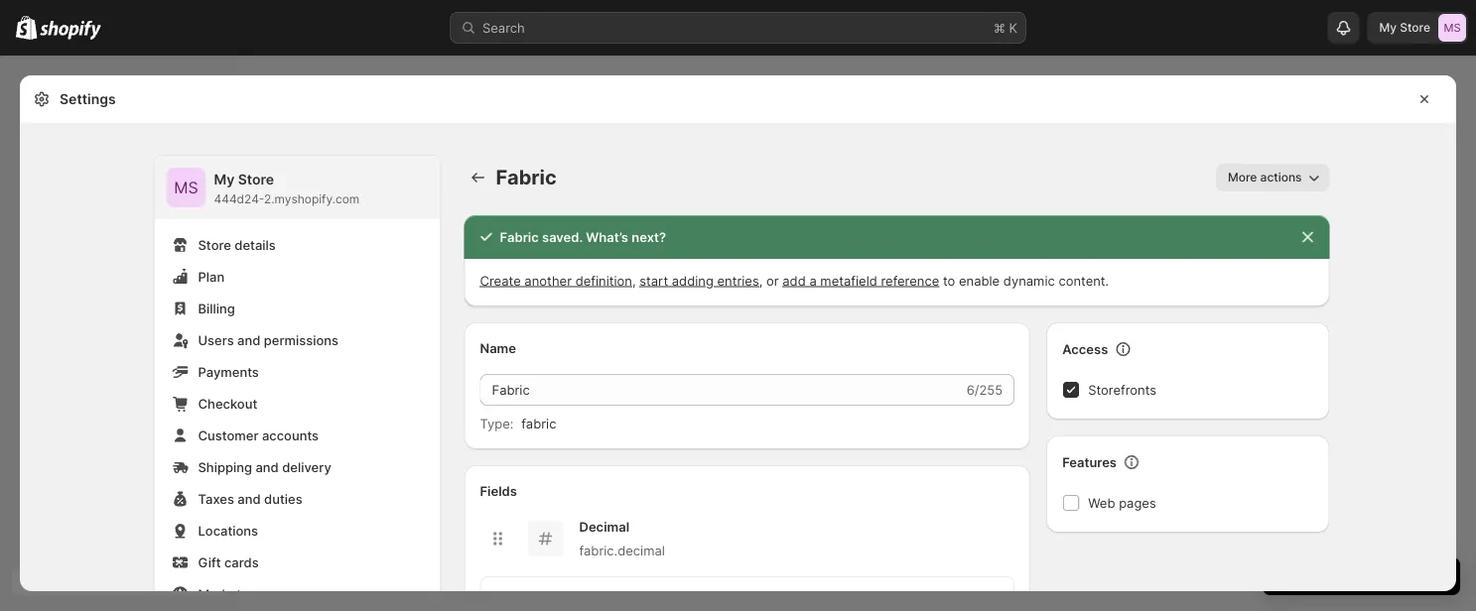 Task type: describe. For each thing, give the bounding box(es) containing it.
type:
[[480, 416, 514, 432]]

fields
[[480, 484, 517, 499]]

and for users
[[237, 333, 261, 348]]

more
[[1229, 170, 1258, 185]]

saved.
[[542, 229, 583, 245]]

locations
[[198, 523, 258, 539]]

1 horizontal spatial shopify image
[[40, 20, 102, 40]]

ms button
[[166, 168, 206, 208]]

details
[[235, 237, 276, 253]]

store for my store 444d24-2.myshopify.com
[[238, 171, 274, 188]]

and for shipping
[[256, 460, 279, 475]]

payments link
[[166, 359, 429, 386]]

store for my store
[[1401, 20, 1431, 35]]

storefronts
[[1089, 382, 1157, 398]]

content.
[[1059, 273, 1110, 289]]

fabric.decimal
[[580, 543, 665, 559]]

users and permissions
[[198, 333, 339, 348]]

next?
[[632, 229, 666, 245]]

permissions
[[264, 333, 339, 348]]

⌘ k
[[994, 20, 1018, 35]]

my for my store
[[1380, 20, 1397, 35]]

cards
[[224, 555, 259, 571]]

gift
[[198, 555, 221, 571]]

taxes and duties link
[[166, 486, 429, 513]]

my store
[[1380, 20, 1431, 35]]

users and permissions link
[[166, 327, 429, 355]]

customer accounts
[[198, 428, 319, 443]]

1 , from the left
[[633, 273, 636, 289]]

dynamic
[[1004, 273, 1055, 289]]

taxes and duties
[[198, 492, 303, 507]]

markets link
[[166, 581, 429, 609]]

start adding entries link
[[640, 273, 759, 289]]

or
[[767, 273, 779, 289]]

payments
[[198, 364, 259, 380]]

pages
[[1119, 496, 1157, 511]]

shipping
[[198, 460, 252, 475]]

web pages
[[1089, 496, 1157, 511]]

create another definition link
[[480, 273, 633, 289]]

customer
[[198, 428, 259, 443]]

my for my store 444d24-2.myshopify.com
[[214, 171, 235, 188]]

entries
[[718, 273, 759, 289]]

fabric saved. what's next?
[[500, 229, 666, 245]]

users
[[198, 333, 234, 348]]

fabric
[[522, 416, 557, 432]]

locations link
[[166, 517, 429, 545]]

⌘
[[994, 20, 1006, 35]]

my store 444d24-2.myshopify.com
[[214, 171, 360, 207]]



Task type: locate. For each thing, give the bounding box(es) containing it.
what's
[[586, 229, 629, 245]]

1 horizontal spatial ,
[[759, 273, 763, 289]]

create another definition , start adding entries , or add a metafield reference to enable dynamic content.
[[480, 273, 1110, 289]]

, left 'start'
[[633, 273, 636, 289]]

1 vertical spatial my
[[214, 171, 235, 188]]

a
[[810, 273, 817, 289]]

my
[[1380, 20, 1397, 35], [214, 171, 235, 188]]

1 vertical spatial fabric
[[500, 229, 539, 245]]

0 horizontal spatial shopify image
[[16, 15, 37, 39]]

web
[[1089, 496, 1116, 511]]

more actions button
[[1217, 164, 1330, 192]]

Examples: Cart upsell, Fabric colors, Product bundle text field
[[480, 374, 963, 406]]

shipping and delivery
[[198, 460, 331, 475]]

more actions
[[1229, 170, 1303, 185]]

2 , from the left
[[759, 273, 763, 289]]

,
[[633, 273, 636, 289], [759, 273, 763, 289]]

, left or
[[759, 273, 763, 289]]

1 vertical spatial and
[[256, 460, 279, 475]]

1 vertical spatial store
[[238, 171, 274, 188]]

my up 444d24-
[[214, 171, 235, 188]]

customer accounts link
[[166, 422, 429, 450]]

name
[[480, 341, 516, 356]]

2 horizontal spatial store
[[1401, 20, 1431, 35]]

shop settings menu element
[[154, 156, 440, 612]]

0 vertical spatial and
[[237, 333, 261, 348]]

0 vertical spatial my
[[1380, 20, 1397, 35]]

billing
[[198, 301, 235, 316]]

and inside taxes and duties "link"
[[238, 492, 261, 507]]

store up plan
[[198, 237, 231, 253]]

accounts
[[262, 428, 319, 443]]

1 horizontal spatial store
[[238, 171, 274, 188]]

type: fabric
[[480, 416, 557, 432]]

0 vertical spatial store
[[1401, 20, 1431, 35]]

and inside users and permissions link
[[237, 333, 261, 348]]

dialog
[[1465, 57, 1477, 612]]

my store image
[[1439, 14, 1467, 42]]

and down customer accounts
[[256, 460, 279, 475]]

store details
[[198, 237, 276, 253]]

adding
[[672, 273, 714, 289]]

fabric for fabric saved. what's next?
[[500, 229, 539, 245]]

k
[[1010, 20, 1018, 35]]

fabric for fabric
[[496, 165, 557, 190]]

0 vertical spatial fabric
[[496, 165, 557, 190]]

settings dialog
[[20, 75, 1457, 612]]

gift cards link
[[166, 549, 429, 577]]

search
[[483, 20, 525, 35]]

and for taxes
[[238, 492, 261, 507]]

markets
[[198, 587, 248, 602]]

billing link
[[166, 295, 429, 323]]

and right users
[[237, 333, 261, 348]]

1 horizontal spatial my
[[1380, 20, 1397, 35]]

fabric
[[496, 165, 557, 190], [500, 229, 539, 245]]

fabric left saved.
[[500, 229, 539, 245]]

0 horizontal spatial ,
[[633, 273, 636, 289]]

access
[[1063, 342, 1109, 357]]

fabric up saved.
[[496, 165, 557, 190]]

and inside shipping and delivery link
[[256, 460, 279, 475]]

decimal
[[580, 519, 630, 535]]

store inside my store 444d24-2.myshopify.com
[[238, 171, 274, 188]]

my store image
[[166, 168, 206, 208]]

actions
[[1261, 170, 1303, 185]]

0 horizontal spatial my
[[214, 171, 235, 188]]

delivery
[[282, 460, 331, 475]]

store details link
[[166, 231, 429, 259]]

store up 444d24-
[[238, 171, 274, 188]]

checkout link
[[166, 390, 429, 418]]

store left my store image
[[1401, 20, 1431, 35]]

decimal fabric.decimal
[[580, 519, 665, 559]]

features
[[1063, 455, 1117, 470]]

settings
[[60, 91, 116, 108]]

start
[[640, 273, 669, 289]]

2.myshopify.com
[[264, 192, 360, 207]]

my inside my store 444d24-2.myshopify.com
[[214, 171, 235, 188]]

plan
[[198, 269, 225, 285]]

to
[[943, 273, 956, 289]]

another
[[525, 273, 572, 289]]

444d24-
[[214, 192, 264, 207]]

metafield
[[821, 273, 878, 289]]

reference
[[881, 273, 940, 289]]

checkout
[[198, 396, 257, 412]]

0 horizontal spatial store
[[198, 237, 231, 253]]

definition
[[576, 273, 633, 289]]

and right taxes at the left bottom of the page
[[238, 492, 261, 507]]

gift cards
[[198, 555, 259, 571]]

create
[[480, 273, 521, 289]]

store
[[1401, 20, 1431, 35], [238, 171, 274, 188], [198, 237, 231, 253]]

duties
[[264, 492, 303, 507]]

my left my store image
[[1380, 20, 1397, 35]]

enable
[[959, 273, 1000, 289]]

taxes
[[198, 492, 234, 507]]

2 vertical spatial and
[[238, 492, 261, 507]]

shopify image
[[16, 15, 37, 39], [40, 20, 102, 40]]

shipping and delivery link
[[166, 454, 429, 482]]

2 vertical spatial store
[[198, 237, 231, 253]]

add a metafield reference link
[[783, 273, 940, 289]]

and
[[237, 333, 261, 348], [256, 460, 279, 475], [238, 492, 261, 507]]

add
[[783, 273, 806, 289]]

plan link
[[166, 263, 429, 291]]



Task type: vqa. For each thing, say whether or not it's contained in the screenshot.
the topmost the Customers
no



